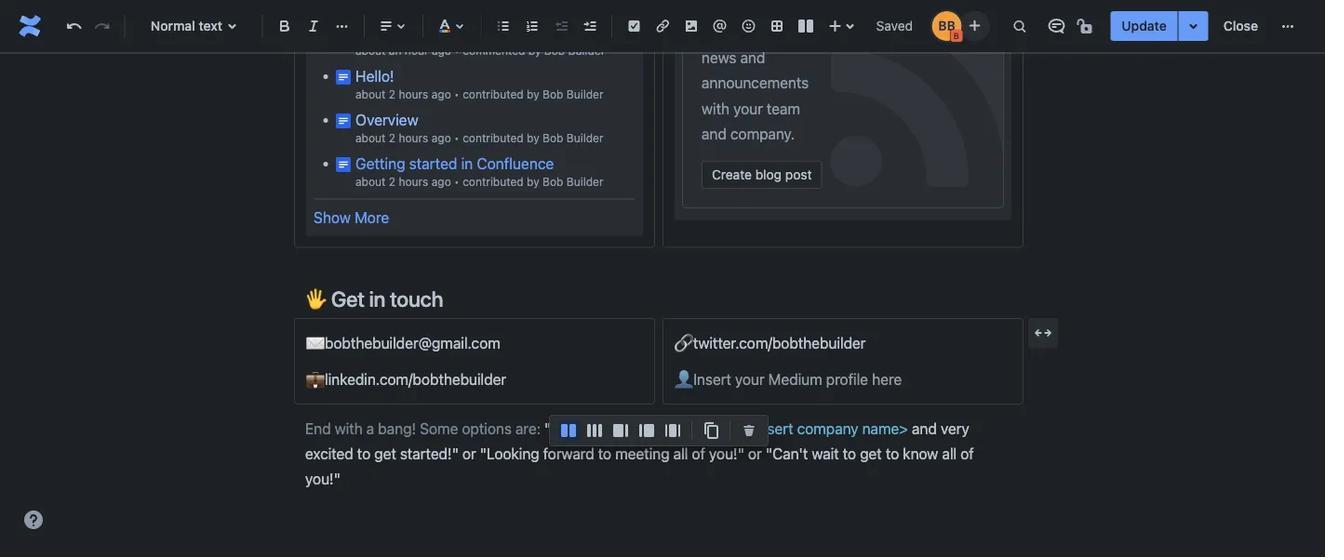 Task type: vqa. For each thing, say whether or not it's contained in the screenshot.
Paragraph at the top right of page
no



Task type: locate. For each thing, give the bounding box(es) containing it.
0 horizontal spatial or
[[463, 445, 476, 463]]

in for get
[[369, 286, 386, 311]]

1 horizontal spatial of
[[961, 445, 974, 463]]

normal text
[[151, 18, 222, 34]]

all down very
[[942, 445, 957, 463]]

create a blog post to share news and announcements with your team and company.
[[702, 0, 809, 143]]

hours up started
[[399, 132, 429, 145]]

about inside overview about 2 hours ago • contributed by bob builder
[[356, 132, 386, 145]]

post
[[702, 23, 731, 41], [786, 167, 812, 182]]

0 vertical spatial post
[[702, 23, 731, 41]]

0 horizontal spatial in
[[369, 286, 386, 311]]

create inside "create a blog post to share news and announcements with your team and company."
[[702, 0, 746, 15]]

1 horizontal spatial in
[[461, 154, 473, 172]]

are:
[[516, 420, 541, 437]]

about
[[356, 44, 386, 57], [356, 88, 386, 101], [356, 132, 386, 145], [356, 175, 386, 188]]

hours for hello!
[[399, 88, 429, 101]]

create inside create blog post button
[[712, 167, 752, 182]]

1 about from the top
[[356, 44, 386, 57]]

you!" down excited
[[305, 471, 341, 488]]

hours up the overview link
[[399, 88, 429, 101]]

2 down the overview link
[[389, 132, 396, 145]]

1 horizontal spatial and
[[741, 49, 766, 66]]

confluence image
[[15, 11, 45, 41], [15, 11, 45, 41]]

0 horizontal spatial of
[[692, 445, 706, 463]]

• down getting started in confluence link
[[454, 175, 460, 188]]

3 2 from the top
[[389, 175, 396, 188]]

2 about from the top
[[356, 88, 386, 101]]

excited
[[305, 445, 353, 463]]

2 vertical spatial hours
[[399, 175, 429, 188]]

0 vertical spatial contributed
[[463, 88, 524, 101]]

contributed
[[463, 88, 524, 101], [463, 132, 524, 145], [463, 175, 524, 188]]

table image
[[766, 15, 789, 37]]

0 horizontal spatial get
[[374, 445, 396, 463]]

ago right hour
[[432, 44, 451, 57]]

hours for overview
[[399, 132, 429, 145]]

bob inside the getting started in confluence about 2 hours ago • contributed by bob builder
[[543, 175, 564, 188]]

2 vertical spatial and
[[912, 420, 937, 437]]

wait
[[812, 445, 839, 463]]

bob
[[544, 44, 565, 57], [543, 88, 564, 101], [543, 132, 564, 145], [543, 175, 564, 188]]

builder
[[568, 44, 605, 57], [567, 88, 604, 101], [567, 132, 604, 145], [567, 175, 604, 188]]

and up know
[[912, 420, 937, 437]]

2 for hello!
[[389, 88, 396, 101]]

• up getting started in confluence link
[[454, 132, 460, 145]]

0 horizontal spatial post
[[702, 23, 731, 41]]

bang!
[[378, 420, 416, 437]]

🖐 get in touch
[[305, 286, 443, 311]]

with left your
[[702, 100, 730, 117]]

undo ⌘z image
[[63, 15, 85, 37]]

bullet list ⌘⇧8 image
[[493, 15, 515, 37]]

name>
[[863, 420, 908, 437]]

bob inside hello! about 2 hours ago • contributed by bob builder
[[543, 88, 564, 101]]

and very excited to get started!" or "looking forward to meeting all of you!" or "can't wait to get to know all of you!"
[[305, 420, 978, 488]]

3 • from the top
[[454, 132, 460, 145]]

to down three columns icon at left bottom
[[598, 445, 612, 463]]

1 horizontal spatial with
[[702, 100, 730, 117]]

1 vertical spatial post
[[786, 167, 812, 182]]

blog down company.
[[756, 167, 782, 182]]

invite to edit image
[[964, 14, 986, 37]]

in inside the getting started in confluence about 2 hours ago • contributed by bob builder
[[461, 154, 473, 172]]

linkedin.com/bobthebuilder
[[325, 371, 506, 389]]

1 ago from the top
[[432, 44, 451, 57]]

contributed inside hello! about 2 hours ago • contributed by bob builder
[[463, 88, 524, 101]]

4 about from the top
[[356, 175, 386, 188]]

in
[[461, 154, 473, 172], [369, 286, 386, 311]]

about down the "getting"
[[356, 175, 386, 188]]

of down copy image
[[692, 445, 706, 463]]

1 vertical spatial blog
[[756, 167, 782, 182]]

contributed up overview about 2 hours ago • contributed by bob builder
[[463, 88, 524, 101]]

to
[[735, 23, 749, 41], [658, 420, 672, 437], [357, 445, 371, 463], [598, 445, 612, 463], [843, 445, 856, 463], [886, 445, 899, 463]]

🔗 twitter.com/bobthebuilder
[[675, 334, 866, 352]]

2
[[389, 88, 396, 101], [389, 132, 396, 145], [389, 175, 396, 188]]

create up news
[[702, 0, 746, 15]]

ago inside hello! about 2 hours ago • contributed by bob builder
[[432, 88, 451, 101]]

ago up overview about 2 hours ago • contributed by bob builder
[[432, 88, 451, 101]]

contributed for overview
[[463, 132, 524, 145]]

bob builder link for hello!
[[543, 88, 604, 101]]

<insert
[[747, 420, 794, 437]]

started!"
[[400, 445, 459, 463]]

💼
[[306, 371, 321, 389]]

🖐
[[305, 286, 327, 311]]

1 vertical spatial contributed
[[463, 132, 524, 145]]

be
[[675, 420, 692, 437]]

2 vertical spatial contributed
[[463, 175, 524, 188]]

• left commented
[[455, 44, 460, 57]]

and left company.
[[702, 125, 727, 143]]

bob inside overview about 2 hours ago • contributed by bob builder
[[543, 132, 564, 145]]

a up share
[[750, 0, 758, 15]]

in right started
[[461, 154, 473, 172]]

3 about from the top
[[356, 132, 386, 145]]

to right mention icon on the top of page
[[735, 23, 749, 41]]

or down remove image on the bottom of page
[[748, 445, 762, 463]]

1 horizontal spatial all
[[942, 445, 957, 463]]

0 horizontal spatial you!"
[[305, 471, 341, 488]]

0 vertical spatial create
[[702, 0, 746, 15]]

overview about 2 hours ago • contributed by bob builder
[[356, 111, 604, 145]]

3 ago from the top
[[432, 132, 451, 145]]

2 inside the getting started in confluence about 2 hours ago • contributed by bob builder
[[389, 175, 396, 188]]

0 vertical spatial 2
[[389, 88, 396, 101]]

a inside "create a blog post to share news and announcements with your team and company."
[[750, 0, 758, 15]]

0 vertical spatial and
[[741, 49, 766, 66]]

1 horizontal spatial or
[[748, 445, 762, 463]]

hours down started
[[399, 175, 429, 188]]

hours
[[399, 88, 429, 101], [399, 132, 429, 145], [399, 175, 429, 188]]

4 • from the top
[[454, 175, 460, 188]]

saved
[[877, 18, 913, 34]]

1 vertical spatial create
[[712, 167, 752, 182]]

• up overview about 2 hours ago • contributed by bob builder
[[454, 88, 460, 101]]

go wide image
[[1032, 322, 1055, 344]]

"i
[[545, 420, 555, 437]]

blog up share
[[762, 0, 791, 15]]

0 vertical spatial blog
[[762, 0, 791, 15]]

started
[[409, 154, 457, 172]]

2 down the "getting"
[[389, 175, 396, 188]]

or down options
[[463, 445, 476, 463]]

a left bang! at the bottom of page
[[367, 420, 374, 437]]

an
[[389, 44, 402, 57]]

2 horizontal spatial and
[[912, 420, 937, 437]]

close button
[[1213, 11, 1270, 41]]

all down the three columns with sidebars image
[[674, 445, 688, 463]]

•
[[455, 44, 460, 57], [454, 88, 460, 101], [454, 132, 460, 145], [454, 175, 460, 188]]

• inside overview about 2 hours ago • contributed by bob builder
[[454, 132, 460, 145]]

create down company.
[[712, 167, 752, 182]]

2 down hello! link
[[389, 88, 396, 101]]

💼 linkedin.com/bobthebuilder
[[306, 371, 506, 389]]

update button
[[1111, 11, 1178, 41]]

1 vertical spatial 2
[[389, 132, 396, 145]]

0 vertical spatial a
[[750, 0, 758, 15]]

1 horizontal spatial you!"
[[709, 445, 745, 463]]

1 vertical spatial a
[[367, 420, 374, 437]]

hours inside overview about 2 hours ago • contributed by bob builder
[[399, 132, 429, 145]]

with
[[702, 100, 730, 117], [335, 420, 363, 437]]

ago inside the getting started in confluence about 2 hours ago • contributed by bob builder
[[432, 175, 451, 188]]

bob builder link for getting started in confluence
[[543, 175, 604, 188]]

2 inside overview about 2 hours ago • contributed by bob builder
[[389, 132, 396, 145]]

0 vertical spatial in
[[461, 154, 473, 172]]

1 hours from the top
[[399, 88, 429, 101]]

4 ago from the top
[[432, 175, 451, 188]]

to inside "create a blog post to share news and announcements with your team and company."
[[735, 23, 749, 41]]

0 horizontal spatial all
[[674, 445, 688, 463]]

or
[[463, 445, 476, 463], [748, 445, 762, 463]]

about left the an
[[356, 44, 386, 57]]

1 horizontal spatial get
[[860, 445, 882, 463]]

0 horizontal spatial and
[[702, 125, 727, 143]]

hello! about 2 hours ago • contributed by bob builder
[[356, 67, 604, 101]]

get
[[374, 445, 396, 463], [860, 445, 882, 463]]

update
[[1122, 18, 1167, 34]]

ago up started
[[432, 132, 451, 145]]

contributed up confluence
[[463, 132, 524, 145]]

• inside hello! about 2 hours ago • contributed by bob builder
[[454, 88, 460, 101]]

two columns image
[[558, 420, 580, 442]]

copy image
[[700, 420, 722, 442]]

by up confluence
[[527, 132, 540, 145]]

normal
[[151, 18, 195, 34]]

bob builder link
[[544, 44, 605, 57], [543, 88, 604, 101], [543, 132, 604, 145], [543, 175, 604, 188]]

know
[[903, 445, 939, 463]]

contributed down confluence
[[463, 175, 524, 188]]

link image
[[652, 15, 674, 37]]

0 horizontal spatial with
[[335, 420, 363, 437]]

2 hours from the top
[[399, 132, 429, 145]]

2 • from the top
[[454, 88, 460, 101]]

2 inside hello! about 2 hours ago • contributed by bob builder
[[389, 88, 396, 101]]

by
[[529, 44, 541, 57], [527, 88, 540, 101], [527, 132, 540, 145], [527, 175, 540, 188]]

create for create a blog post to share news and announcements with your team and company.
[[702, 0, 746, 15]]

touch
[[390, 286, 443, 311]]

ago down started
[[432, 175, 451, 188]]

ago
[[432, 44, 451, 57], [432, 88, 451, 101], [432, 132, 451, 145], [432, 175, 451, 188]]

2 vertical spatial 2
[[389, 175, 396, 188]]

post up news
[[702, 23, 731, 41]]

to right excited
[[357, 445, 371, 463]]

0 vertical spatial you!"
[[709, 445, 745, 463]]

share
[[752, 23, 789, 41]]

to right wait on the right of page
[[843, 445, 856, 463]]

about down the overview link
[[356, 132, 386, 145]]

3 hours from the top
[[399, 175, 429, 188]]

1 vertical spatial in
[[369, 286, 386, 311]]

a
[[750, 0, 758, 15], [367, 420, 374, 437]]

here
[[696, 420, 726, 437]]

and up the announcements
[[741, 49, 766, 66]]

0 vertical spatial with
[[702, 100, 730, 117]]

overview link
[[356, 111, 419, 128]]

create blog post button
[[702, 161, 822, 189]]

2 contributed from the top
[[463, 132, 524, 145]]

bobthebuilder@gmail.com
[[325, 334, 501, 352]]

add image, video, or file image
[[680, 15, 703, 37]]

contributed inside overview about 2 hours ago • contributed by bob builder
[[463, 132, 524, 145]]

blog inside "create a blog post to share news and announcements with your team and company."
[[762, 0, 791, 15]]

1 vertical spatial and
[[702, 125, 727, 143]]

blog
[[762, 0, 791, 15], [756, 167, 782, 182]]

editable content region
[[276, 0, 1058, 493]]

by down confluence
[[527, 175, 540, 188]]

so
[[583, 420, 599, 437]]

you!" down at
[[709, 445, 745, 463]]

layouts image
[[795, 15, 817, 37]]

overview
[[356, 111, 419, 128]]

with right end
[[335, 420, 363, 437]]

of down very
[[961, 445, 974, 463]]

to right left sidebar 'icon'
[[658, 420, 672, 437]]

1 of from the left
[[692, 445, 706, 463]]

3 contributed from the top
[[463, 175, 524, 188]]

with inside "create a blog post to share news and announcements with your team and company."
[[702, 100, 730, 117]]

of
[[692, 445, 706, 463], [961, 445, 974, 463]]

in right get
[[369, 286, 386, 311]]

you!"
[[709, 445, 745, 463], [305, 471, 341, 488]]

three columns with sidebars image
[[662, 420, 684, 442]]

create for create blog post
[[712, 167, 752, 182]]

get down name>
[[860, 445, 882, 463]]

1 horizontal spatial post
[[786, 167, 812, 182]]

1 all from the left
[[674, 445, 688, 463]]

create
[[702, 0, 746, 15], [712, 167, 752, 182]]

post down company.
[[786, 167, 812, 182]]

contributed for hello!
[[463, 88, 524, 101]]

hours inside hello! about 2 hours ago • contributed by bob builder
[[399, 88, 429, 101]]

all
[[674, 445, 688, 463], [942, 445, 957, 463]]

2 ago from the top
[[432, 88, 451, 101]]

1 2 from the top
[[389, 88, 396, 101]]

show more link
[[314, 208, 389, 226]]

2 2 from the top
[[389, 132, 396, 145]]

1 contributed from the top
[[463, 88, 524, 101]]

mention image
[[709, 15, 731, 37]]

0 vertical spatial hours
[[399, 88, 429, 101]]

and
[[741, 49, 766, 66], [702, 125, 727, 143], [912, 420, 937, 437]]

get down bang! at the bottom of page
[[374, 445, 396, 463]]

about down hello! link
[[356, 88, 386, 101]]

editor toolbar toolbar
[[550, 416, 768, 466]]

by up overview about 2 hours ago • contributed by bob builder
[[527, 88, 540, 101]]

1 horizontal spatial a
[[750, 0, 758, 15]]

options
[[462, 420, 512, 437]]

grateful
[[603, 420, 654, 437]]

1 vertical spatial hours
[[399, 132, 429, 145]]



Task type: describe. For each thing, give the bounding box(es) containing it.
align left image
[[375, 15, 397, 37]]

right sidebar image
[[610, 420, 632, 442]]

more image
[[1277, 15, 1300, 37]]

contributed inside the getting started in confluence about 2 hours ago • contributed by bob builder
[[463, 175, 524, 188]]

• inside the getting started in confluence about 2 hours ago • contributed by bob builder
[[454, 175, 460, 188]]

builder inside the getting started in confluence about 2 hours ago • contributed by bob builder
[[567, 175, 604, 188]]

commented
[[463, 44, 525, 57]]

adjust update settings image
[[1183, 15, 1205, 37]]

and inside and very excited to get started!" or "looking forward to meeting all of you!" or "can't wait to get to know all of you!"
[[912, 420, 937, 437]]

at
[[730, 420, 743, 437]]

am
[[559, 420, 579, 437]]

twitter.com/bobthebuilder
[[694, 334, 866, 352]]

builder inside overview about 2 hours ago • contributed by bob builder
[[567, 132, 604, 145]]

hello!
[[356, 67, 394, 85]]

normal text button
[[133, 6, 255, 47]]

bold ⌘b image
[[274, 15, 296, 37]]

getting started in confluence link
[[356, 154, 554, 172]]

1 or from the left
[[463, 445, 476, 463]]

forward
[[543, 445, 595, 463]]

end
[[305, 420, 331, 437]]

by down the "numbered list ⌘⇧7" icon
[[529, 44, 541, 57]]

1 vertical spatial with
[[335, 420, 363, 437]]

by inside overview about 2 hours ago • contributed by bob builder
[[527, 132, 540, 145]]

0 horizontal spatial a
[[367, 420, 374, 437]]

action item image
[[623, 15, 646, 37]]

company
[[797, 420, 859, 437]]

getting started in confluence about 2 hours ago • contributed by bob builder
[[356, 154, 604, 188]]

2 get from the left
[[860, 445, 882, 463]]

hello! link
[[356, 67, 394, 85]]

2 for overview
[[389, 132, 396, 145]]

hour
[[405, 44, 429, 57]]

to down name>
[[886, 445, 899, 463]]

create blog post
[[712, 167, 812, 182]]

help image
[[22, 509, 45, 532]]

comment icon image
[[1046, 15, 1068, 37]]

hours inside the getting started in confluence about 2 hours ago • contributed by bob builder
[[399, 175, 429, 188]]

team
[[767, 100, 801, 117]]

outdent ⇧tab image
[[550, 15, 572, 37]]

ago inside overview about 2 hours ago • contributed by bob builder
[[432, 132, 451, 145]]

bob builder image
[[932, 11, 962, 41]]

about inside the getting started in confluence about 2 hours ago • contributed by bob builder
[[356, 175, 386, 188]]

no restrictions image
[[1076, 15, 1098, 37]]

✉️
[[306, 334, 321, 352]]

by inside the getting started in confluence about 2 hours ago • contributed by bob builder
[[527, 175, 540, 188]]

1 • from the top
[[455, 44, 460, 57]]

italic ⌘i image
[[303, 15, 325, 37]]

emoji image
[[738, 15, 760, 37]]

by inside hello! about 2 hours ago • contributed by bob builder
[[527, 88, 540, 101]]

bob builder link for overview
[[543, 132, 604, 145]]

1 vertical spatial you!"
[[305, 471, 341, 488]]

Main content area, start typing to enter text. text field
[[294, 0, 1024, 493]]

post inside "create a blog post to share news and announcements with your team and company."
[[702, 23, 731, 41]]

in for started
[[461, 154, 473, 172]]

very
[[941, 420, 970, 437]]

🔗
[[675, 334, 690, 352]]

2 of from the left
[[961, 445, 974, 463]]

show more
[[314, 208, 389, 226]]

2 or from the left
[[748, 445, 762, 463]]

end with a bang! some options are: "i am so grateful to be here at <insert company name>
[[305, 420, 908, 437]]

more formatting image
[[331, 15, 353, 37]]

company.
[[731, 125, 795, 143]]

builder inside hello! about 2 hours ago • contributed by bob builder
[[567, 88, 604, 101]]

get
[[331, 286, 365, 311]]

2 all from the left
[[942, 445, 957, 463]]

more
[[355, 208, 389, 226]]

close
[[1224, 18, 1259, 34]]

about an hour ago • commented by bob builder
[[356, 44, 605, 57]]

left sidebar image
[[636, 420, 658, 442]]

three columns image
[[584, 420, 606, 442]]

numbered list ⌘⇧7 image
[[521, 15, 544, 37]]

news
[[702, 49, 737, 66]]

✉️ bobthebuilder@gmail.com
[[306, 334, 501, 352]]

"can't
[[766, 445, 808, 463]]

remove image
[[738, 420, 761, 442]]

confluence
[[477, 154, 554, 172]]

announcements
[[702, 74, 809, 92]]

getting
[[356, 154, 405, 172]]

post inside button
[[786, 167, 812, 182]]

👤
[[675, 371, 694, 389]]

indent tab image
[[579, 15, 601, 37]]

1 get from the left
[[374, 445, 396, 463]]

redo ⌘⇧z image
[[91, 15, 114, 37]]

about inside hello! about 2 hours ago • contributed by bob builder
[[356, 88, 386, 101]]

blog inside button
[[756, 167, 782, 182]]

some
[[420, 420, 458, 437]]

meeting
[[616, 445, 670, 463]]

your
[[734, 100, 763, 117]]

find and replace image
[[1008, 15, 1031, 37]]

"looking
[[480, 445, 540, 463]]

show
[[314, 208, 351, 226]]

text
[[199, 18, 222, 34]]



